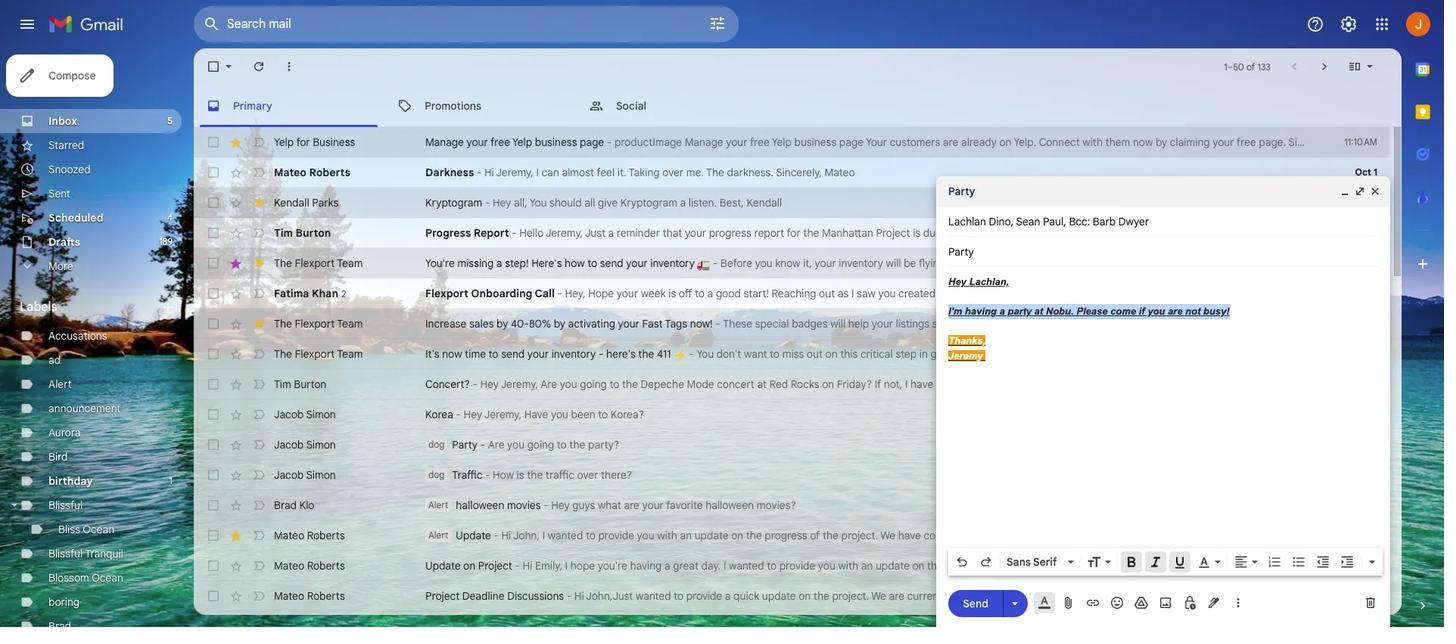 Task type: describe. For each thing, give the bounding box(es) containing it.
1 vertical spatial update
[[425, 559, 461, 573]]

to right the forget
[[1375, 257, 1385, 270]]

up
[[1312, 135, 1325, 149]]

main content containing primary
[[194, 48, 1444, 627]]

john,just
[[586, 590, 633, 603]]

4
[[167, 212, 173, 223]]

8 row from the top
[[194, 339, 1444, 369]]

will left be
[[886, 257, 901, 270]]

hey left guys on the bottom of page
[[551, 499, 570, 512]]

barb
[[1093, 215, 1116, 229]]

insert signature image
[[1206, 596, 1222, 611]]

your down promotions tab
[[467, 135, 488, 149]]

now!
[[690, 317, 713, 331]]

0 vertical spatial progress
[[709, 226, 752, 240]]

fatima
[[274, 286, 309, 300]]

hi left emily,
[[523, 559, 532, 573]]

to right the how
[[587, 257, 597, 270]]

1 vertical spatial party
[[452, 438, 478, 452]]

1 horizontal spatial that
[[1387, 347, 1407, 361]]

- right the concert?
[[473, 378, 478, 391]]

it,
[[803, 257, 812, 270]]

cell for 9th row from the top of the main content containing primary
[[1335, 377, 1390, 392]]

send right more options image
[[1257, 590, 1281, 603]]

dog for traffic
[[428, 469, 444, 481]]

your down news
[[1282, 347, 1304, 361]]

ocean for bliss ocean
[[83, 523, 114, 537]]

, inside row
[[1198, 317, 1201, 331]]

there, for congratulations!
[[1086, 347, 1115, 361]]

- left bcc:
[[1064, 226, 1068, 240]]

we left currently
[[871, 590, 886, 603]]

3 free from the left
[[1237, 135, 1256, 149]]

sep right track
[[1351, 560, 1367, 571]]

oct 1 for mateo
[[1355, 167, 1378, 178]]

- left here's
[[599, 347, 604, 361]]

on up currently
[[912, 559, 924, 573]]

fit
[[1403, 287, 1413, 300]]

1 vertical spatial off
[[679, 287, 692, 300]]

sc
[[1438, 226, 1444, 240]]

mateo roberts for darkness
[[274, 166, 350, 179]]

times!
[[1104, 257, 1133, 270]]

at inside message body text field
[[1034, 306, 1043, 317]]

smoothly.
[[1185, 590, 1231, 603]]

so
[[1373, 347, 1385, 361]]

0 vertical spatial 29
[[1368, 257, 1378, 269]]

1 12 from the top
[[1369, 560, 1378, 571]]

tab list containing primary
[[194, 85, 1402, 127]]

- left john,
[[494, 529, 499, 543]]

cell for 8th row from the top of the main content containing primary
[[1335, 347, 1390, 362]]

mateo for update on project
[[274, 559, 304, 573]]

i right not,
[[905, 378, 908, 391]]

50
[[1233, 61, 1244, 72]]

your right help
[[872, 317, 893, 331]]

aurora link
[[48, 426, 81, 440]]

it's now time to send your inventory - here's the 411
[[425, 347, 674, 361]]

a right just
[[608, 226, 614, 240]]

to down 🚛 icon
[[695, 287, 705, 300]]

toggle split pane mode image
[[1347, 59, 1362, 74]]

will right insert signature icon
[[1239, 590, 1255, 603]]

bliss ocean link
[[58, 523, 114, 537]]

your up come
[[1121, 287, 1143, 300]]

labels heading
[[20, 300, 160, 315]]

- right korea
[[456, 408, 461, 422]]

0 vertical spatial report
[[754, 226, 784, 240]]

1 for kryptogram - hey all, you should all give kryptogram a listen. best, kendall
[[1374, 197, 1378, 208]]

the flexport team for it's
[[274, 347, 363, 361]]

interest
[[1145, 287, 1182, 300]]

en
[[1434, 529, 1444, 543]]

the for increase sales by 40-80% by activating your fast tags now!
[[274, 317, 292, 331]]

- right 'now!'
[[715, 317, 720, 331]]

- up traffic
[[480, 438, 485, 452]]

almost
[[562, 166, 594, 179]]

0 vertical spatial all
[[584, 196, 595, 210]]

promotions tab
[[385, 85, 576, 127]]

jeremy, for i
[[496, 166, 533, 179]]

send up hope
[[600, 257, 623, 270]]

are left currently
[[889, 590, 905, 603]]

2 mateo roberts from the top
[[274, 529, 345, 543]]

birthday
[[48, 475, 93, 488]]

blissful for blissful tranquil
[[48, 547, 83, 561]]

your right claiming
[[1213, 135, 1234, 149]]

jeremy, for are
[[501, 378, 538, 391]]

will up numbered list ‪(⌘⇧7)‬ image
[[1253, 529, 1269, 543]]

redo ‪(⌘y)‬ image
[[979, 555, 994, 570]]

row containing fatima khan
[[194, 279, 1444, 309]]

significant
[[1173, 559, 1223, 573]]

o
[[1441, 590, 1444, 603]]

1 vertical spatial oct 1
[[1357, 197, 1378, 208]]

sep right don't
[[1349, 257, 1365, 269]]

1 jacob from the top
[[274, 408, 304, 422]]

alert halloween movies - hey guys what are your favorite halloween movies?
[[428, 499, 796, 512]]

indent less ‪(⌘[)‬ image
[[1315, 555, 1331, 570]]

0 vertical spatial for
[[296, 135, 310, 149]]

1 simon from the top
[[306, 408, 336, 422]]

to left us
[[1038, 347, 1048, 361]]

2 vertical spatial progress
[[1225, 559, 1268, 573]]

update on project - hi emily, i hope you're having a great day. i wanted to provide you with an update on the project we discussed last week. we have made significant progress and are on track to meet the deadlin
[[425, 559, 1444, 573]]

sep 29 cell
[[1335, 286, 1390, 301]]

we up nobu.
[[1049, 287, 1064, 300]]

2 yelp from the left
[[512, 135, 532, 149]]

3 yelp from the left
[[772, 135, 792, 149]]

social tab
[[577, 85, 767, 127]]

merchant
[[1149, 317, 1195, 331]]

lachlan,
[[969, 276, 1009, 288]]

sans serif option
[[1004, 555, 1065, 570]]

first
[[996, 529, 1015, 543]]

1 vertical spatial going
[[527, 438, 554, 452]]

1 good from the left
[[716, 287, 741, 300]]

0 vertical spatial going
[[580, 378, 607, 391]]

dog for party
[[428, 439, 444, 450]]

progress
[[425, 226, 471, 240]]

11 row from the top
[[194, 430, 1390, 460]]

tranquil
[[85, 547, 123, 561]]

1 manage from the left
[[425, 135, 464, 149]]

lachlan
[[948, 215, 986, 229]]

increase sales by 40-80% by activating your fast tags now! - these special badges will help your listings stand out and attract more shoppers. a dear merchant , we have great news - you've successfully connect
[[425, 317, 1444, 331]]

italic ‪(⌘i)‬ image
[[1148, 555, 1163, 570]]

1 horizontal spatial are
[[541, 378, 557, 391]]

khan
[[312, 286, 338, 300]]

progress report - hello jeremy, just a reminder that your progress report for the manhattan project is due tomorrow. sincerely, tim -- timothy burton graveyard adventures 379 national cemetery rd. florence, sc
[[425, 226, 1444, 240]]

1 vertical spatial are
[[488, 438, 504, 452]]

our
[[1044, 257, 1060, 270]]

refresh image
[[251, 59, 266, 74]]

discard draft ‪(⌘⇧d)‬ image
[[1363, 596, 1378, 611]]

we right the week.
[[1100, 559, 1115, 573]]

and left bulleted list ‪(⌘⇧8)‬ image
[[1271, 559, 1289, 573]]

mateo for project deadline discussions
[[274, 590, 304, 603]]

burton for concert? - hey jeremy, are you going to the depeche mode concert at red rocks on friday? if not, i have an extra ticket. tim
[[294, 378, 326, 391]]

hey inside message body text field
[[948, 276, 966, 288]]

looking
[[1205, 287, 1240, 300]]

your left "week"
[[617, 287, 638, 300]]

- right 🚛 icon
[[713, 257, 718, 270]]

have right not,
[[911, 378, 933, 391]]

hi left john,
[[501, 529, 511, 543]]

- up feel
[[607, 135, 612, 149]]

1 vertical spatial of
[[810, 529, 820, 543]]

2 vertical spatial out
[[807, 347, 823, 361]]

- down hope at the bottom left
[[567, 590, 572, 603]]

hey for hey all, you should all give kryptogram a listen. best, kendall
[[493, 196, 511, 210]]

sep inside cell
[[1348, 288, 1365, 299]]

this
[[840, 347, 858, 361]]

0 vertical spatial out
[[819, 287, 835, 300]]

a left quick
[[725, 590, 731, 603]]

hey for hey jeremy, are you going to the depeche mode concert at red rocks on friday? if not, i have an extra ticket. tim
[[480, 378, 499, 391]]

a inside message body text field
[[999, 306, 1005, 317]]

0 vertical spatial project.
[[841, 529, 878, 543]]

formatting options toolbar
[[948, 549, 1383, 576]]

2 horizontal spatial provide
[[779, 559, 815, 573]]

thanks, jeremy
[[948, 335, 986, 361]]

give
[[598, 196, 618, 210]]

flexport for it's now time to send your inventory - here's the 411
[[295, 347, 335, 361]]

1 horizontal spatial over
[[662, 166, 684, 179]]

are left already
[[943, 135, 958, 149]]

- you don't want to miss out on this critical step in getting your inventory to us a hi there, congratulations! it's time to begin your shipping plan so that you can
[[686, 347, 1444, 361]]

labels
[[20, 300, 57, 315]]

0 horizontal spatial project
[[425, 590, 460, 603]]

it.
[[617, 166, 626, 179]]

0 vertical spatial sincerely,
[[776, 166, 822, 179]]

older image
[[1317, 59, 1332, 74]]

1 vertical spatial out
[[962, 317, 978, 331]]

flexport for you're missing a step! here's how to send your inventory
[[295, 257, 335, 270]]

on left yelp. at right top
[[999, 135, 1012, 149]]

settings image
[[1340, 15, 1358, 33]]

0 horizontal spatial an
[[680, 529, 692, 543]]

have left italic ‪(⌘i)‬ image
[[1118, 559, 1141, 573]]

project
[[946, 559, 980, 573]]

cell for 11th row from the bottom of the main content containing primary
[[1335, 316, 1390, 332]]

oct for project
[[1355, 227, 1371, 238]]

special
[[755, 317, 789, 331]]

we up update on project - hi emily, i hope you're having a great day. i wanted to provide you with an update on the project we discussed last week. we have made significant progress and are on track to meet the deadlin
[[880, 529, 895, 543]]

your down thanks,
[[967, 347, 989, 361]]

your up darkness.
[[726, 135, 747, 149]]

1 vertical spatial begin
[[1252, 347, 1279, 361]]

insert photo image
[[1158, 596, 1173, 611]]

sep down meet
[[1351, 590, 1367, 602]]

0 horizontal spatial can
[[542, 166, 559, 179]]

more button
[[0, 254, 182, 279]]

cell for sixth row from the bottom of the main content containing primary
[[1335, 468, 1390, 483]]

i right as
[[851, 287, 854, 300]]

we right not
[[1203, 317, 1218, 331]]

0 horizontal spatial update
[[695, 529, 729, 543]]

i left hope at the bottom left
[[565, 559, 568, 573]]

yelp.
[[1014, 135, 1036, 149]]

1 vertical spatial oct
[[1357, 197, 1372, 208]]

2 kryptogram from the left
[[620, 196, 677, 210]]

close image
[[1369, 185, 1381, 198]]

to down here's
[[610, 378, 619, 391]]

discussions
[[507, 590, 564, 603]]

bcc:
[[1069, 215, 1090, 229]]

1 kryptogram from the left
[[425, 196, 482, 210]]

2 horizontal spatial for
[[1416, 287, 1430, 300]]

advanced search options image
[[702, 8, 733, 39]]

the for it's now time to send your inventory - here's the 411
[[274, 347, 292, 361]]

simon for traffic
[[306, 469, 336, 482]]

to down forward
[[1240, 347, 1250, 361]]

to down movies?
[[767, 559, 777, 573]]

fast
[[642, 317, 663, 331]]

by right 80%
[[554, 317, 565, 331]]

undo ‪(⌘z)‬ image
[[954, 555, 970, 570]]

1 vertical spatial is
[[669, 287, 676, 300]]

project deadline discussions - hi john,just wanted to provide a quick update on the project. we are currently ahead of schedule and all tasks are progressing smoothly. i will send you a detailed report by the end o
[[425, 590, 1444, 603]]

kryptogram - hey all, you should all give kryptogram a listen. best, kendall
[[425, 196, 782, 210]]

1 horizontal spatial project
[[478, 559, 512, 573]]

1 horizontal spatial begin
[[1387, 257, 1414, 270]]

reminder
[[617, 226, 660, 240]]

2 halloween from the left
[[706, 499, 754, 512]]

hope
[[588, 287, 614, 300]]

0 horizontal spatial having
[[630, 559, 662, 573]]

track
[[1324, 559, 1349, 573]]

0 horizontal spatial that
[[663, 226, 682, 240]]

been
[[571, 408, 595, 422]]

1 yelp from the left
[[274, 135, 294, 149]]

party?
[[588, 438, 619, 452]]

2 horizontal spatial update
[[876, 559, 910, 573]]

1 business from the left
[[535, 135, 577, 149]]

1 vertical spatial report
[[1368, 529, 1398, 543]]

2 vertical spatial report
[[1354, 590, 1384, 603]]

are right what
[[624, 499, 640, 512]]

compose
[[48, 69, 96, 83]]

the flexport team for you're
[[274, 257, 363, 270]]

by left claiming
[[1156, 135, 1167, 149]]

bulleted list ‪(⌘⇧8)‬ image
[[1291, 555, 1306, 570]]

1 it's from the left
[[425, 347, 439, 361]]

by left the en
[[1401, 529, 1412, 543]]

bold ‪(⌘b)‬ image
[[1124, 555, 1139, 570]]

help
[[848, 317, 869, 331]]

1 vertical spatial sincerely,
[[995, 226, 1041, 240]]

2 team from the top
[[337, 317, 363, 331]]

on right quick
[[799, 590, 811, 603]]

inventory down activating
[[552, 347, 596, 361]]

0 horizontal spatial now
[[442, 347, 462, 361]]

last
[[1050, 559, 1067, 573]]

getting
[[931, 347, 964, 361]]

page.
[[1259, 135, 1286, 149]]

on up quick
[[731, 529, 743, 543]]

- right the movies
[[544, 499, 548, 512]]

inventory left 🚛 icon
[[650, 257, 695, 270]]

announcement
[[48, 402, 121, 416]]

on left this
[[825, 347, 838, 361]]

cell for row containing brad klo
[[1335, 498, 1390, 513]]

timothy
[[1076, 226, 1114, 240]]

and up not
[[1184, 287, 1202, 300]]

jacob simon for party
[[274, 438, 336, 452]]

1 halloween from the left
[[456, 499, 504, 512]]

simon for party
[[306, 438, 336, 452]]

national
[[1281, 226, 1320, 240]]

wanted for a
[[636, 590, 671, 603]]

row containing kendall parks
[[194, 188, 1390, 218]]

main menu image
[[18, 15, 36, 33]]

1 vertical spatial wanted
[[729, 559, 764, 573]]

serif
[[1033, 556, 1057, 569]]

klo
[[299, 499, 315, 512]]

primary tab
[[194, 85, 384, 127]]

1 vertical spatial for
[[787, 226, 801, 240]]

1 horizontal spatial progress
[[765, 529, 807, 543]]

5
[[167, 115, 173, 126]]

oct 1 for project
[[1355, 227, 1378, 238]]

2 horizontal spatial now
[[1133, 135, 1153, 149]]

0 horizontal spatial you
[[530, 196, 547, 210]]

0 vertical spatial great
[[1246, 317, 1272, 331]]

darkness.
[[727, 166, 774, 179]]

2 12 from the top
[[1369, 590, 1378, 602]]

blissful tranquil link
[[48, 547, 123, 561]]

and right phase
[[1050, 529, 1068, 543]]

blossom ocean
[[48, 571, 123, 585]]

lachlan dino , sean paul , bcc: barb dwyer
[[948, 215, 1149, 229]]

nobu.
[[1046, 306, 1074, 317]]

to left miss
[[770, 347, 780, 361]]

onboarding
[[471, 287, 532, 300]]

a down 🚛 icon
[[707, 287, 713, 300]]

pop out image
[[1354, 185, 1366, 198]]

🚛 image
[[697, 258, 710, 271]]

cemetery
[[1323, 226, 1370, 240]]

guys
[[572, 499, 595, 512]]

week.
[[1070, 559, 1098, 573]]

9 row from the top
[[194, 369, 1390, 400]]

i right stage.
[[1248, 529, 1251, 543]]

1 kendall from the left
[[274, 196, 309, 210]]

0 horizontal spatial at
[[757, 378, 767, 391]]

sales
[[469, 317, 494, 331]]

1 horizontal spatial update
[[762, 590, 796, 603]]

1 for darkness - hi jeremy, i can almost feel it. taking over me. the darkness. sincerely, mateo
[[1374, 167, 1378, 178]]

burton for progress report - hello jeremy, just a reminder that your progress report for the manhattan project is due tomorrow. sincerely, tim -- timothy burton graveyard adventures 379 national cemetery rd. florence, sc
[[296, 226, 331, 240]]

deadline
[[462, 590, 505, 603]]

1 horizontal spatial all
[[1066, 590, 1077, 603]]

1 vertical spatial project.
[[832, 590, 869, 603]]

be
[[904, 257, 916, 270]]

- left hello at left top
[[512, 226, 517, 240]]

jeremy, down should
[[546, 226, 583, 240]]

ocean for blossom ocean
[[92, 571, 123, 585]]

roberts for darkness
[[309, 166, 350, 179]]

yelp for business
[[274, 135, 355, 149]]

more formatting options image
[[1365, 555, 1380, 570]]

0 vertical spatial update
[[456, 529, 491, 543]]

your down 80%
[[527, 347, 549, 361]]

team for it's now time to send your inventory - here's the 411
[[337, 347, 363, 361]]

1 time from the left
[[465, 347, 486, 361]]

17 row from the top
[[194, 612, 1390, 627]]

to right been
[[598, 408, 608, 422]]

provide for with
[[598, 529, 634, 543]]

14 row from the top
[[194, 521, 1444, 551]]

a left listen.
[[680, 196, 686, 210]]

alert for alert
[[48, 378, 72, 391]]

badges
[[792, 317, 828, 331]]

i right day.
[[724, 559, 726, 573]]

claiming
[[1170, 135, 1210, 149]]

0 vertical spatial detailed
[[1326, 529, 1365, 543]]

sep 29 inside cell
[[1348, 288, 1378, 299]]

379
[[1261, 226, 1278, 240]]

hey for hey jeremy, have you been to korea?
[[464, 408, 482, 422]]

the for you're missing a step! here's how to send your inventory
[[274, 257, 292, 270]]

a right we're
[[1367, 287, 1373, 300]]

1 horizontal spatial of
[[986, 590, 996, 603]]

to up traffic
[[557, 438, 567, 452]]

have down the looking
[[1221, 317, 1244, 331]]

send up numbered list ‪(⌘⇧7)‬ image
[[1271, 529, 1295, 543]]

1 inside labels navigation
[[169, 475, 173, 487]]

and left attract
[[981, 317, 999, 331]]

1 horizontal spatial now
[[1089, 529, 1109, 543]]

paul
[[1043, 215, 1064, 229]]

0 vertical spatial a
[[1114, 317, 1121, 331]]

0 vertical spatial sep 29
[[1349, 257, 1378, 269]]

party dialog
[[936, 176, 1390, 627]]



Task type: vqa. For each thing, say whether or not it's contained in the screenshot.


Task type: locate. For each thing, give the bounding box(es) containing it.
0 horizontal spatial yelp
[[274, 135, 294, 149]]

0 horizontal spatial sincerely,
[[776, 166, 822, 179]]

manhattan
[[822, 226, 873, 240]]

send button
[[948, 590, 1003, 617]]

business left your
[[794, 135, 837, 149]]

None search field
[[194, 6, 739, 42]]

0 horizontal spatial of
[[810, 529, 820, 543]]

1 the flexport team from the top
[[274, 257, 363, 270]]

2 horizontal spatial progress
[[1225, 559, 1268, 573]]

⚡ image
[[674, 349, 686, 362]]

at
[[1034, 306, 1043, 317], [757, 378, 767, 391]]

- up report
[[485, 196, 490, 210]]

0 horizontal spatial progress
[[709, 226, 752, 240]]

cell
[[1335, 316, 1390, 332], [1335, 347, 1390, 362], [1335, 377, 1390, 392], [1335, 407, 1390, 422], [1335, 437, 1390, 453], [1335, 468, 1390, 483], [1335, 498, 1390, 513]]

adventures
[[1203, 226, 1258, 240]]

- right darkness
[[477, 166, 482, 179]]

2 vertical spatial for
[[1416, 287, 1430, 300]]

starred
[[48, 139, 84, 152]]

None checkbox
[[206, 59, 221, 74], [206, 135, 221, 150], [206, 195, 221, 210], [206, 256, 221, 271], [206, 377, 221, 392], [206, 407, 221, 422], [206, 437, 221, 453], [206, 498, 221, 513], [206, 528, 221, 543], [206, 589, 221, 604], [206, 59, 221, 74], [206, 135, 221, 150], [206, 195, 221, 210], [206, 256, 221, 271], [206, 377, 221, 392], [206, 407, 221, 422], [206, 437, 221, 453], [206, 498, 221, 513], [206, 528, 221, 543], [206, 589, 221, 604]]

attach files image
[[1061, 596, 1076, 611]]

on right rocks
[[822, 378, 834, 391]]

0 vertical spatial dog
[[428, 439, 444, 450]]

main content
[[194, 48, 1444, 627]]

support image
[[1306, 15, 1325, 33]]

you inside message body text field
[[1148, 306, 1165, 317]]

team for you're missing a step! here's how to send your inventory
[[337, 257, 363, 270]]

0 vertical spatial party
[[948, 185, 975, 198]]

on up "deadline"
[[463, 559, 475, 573]]

tasks
[[1079, 590, 1104, 603]]

dog left traffic
[[428, 469, 444, 481]]

all left the tasks
[[1066, 590, 1077, 603]]

party up lachlan
[[948, 185, 975, 198]]

me.
[[686, 166, 704, 179]]

a left party
[[999, 306, 1005, 317]]

1 vertical spatial provide
[[779, 559, 815, 573]]

you right all,
[[530, 196, 547, 210]]

- right paul
[[1068, 226, 1073, 240]]

10 row from the top
[[194, 400, 1390, 430]]

16 row from the top
[[194, 581, 1444, 612]]

inventory up saw
[[839, 257, 883, 270]]

11:10 am
[[1345, 136, 1378, 148]]

a up indent less ‪(⌘[)‬ image
[[1318, 529, 1324, 543]]

1 vertical spatial sep 29
[[1348, 288, 1378, 299]]

miss
[[782, 347, 804, 361]]

3 the flexport team from the top
[[274, 347, 363, 361]]

kendall right 'best,'
[[747, 196, 782, 210]]

customers
[[890, 135, 940, 149]]

0 vertical spatial are
[[541, 378, 557, 391]]

to down sales at the left bottom of the page
[[489, 347, 498, 361]]

having inside message body text field
[[965, 306, 997, 317]]

5 row from the top
[[194, 248, 1444, 279]]

an up project deadline discussions - hi john,just wanted to provide a quick update on the project. we are currently ahead of schedule and all tasks are progressing smoothly. i will send you a detailed report by the end o
[[861, 559, 873, 573]]

Search mail text field
[[227, 17, 666, 32]]

4 cell from the top
[[1335, 407, 1390, 422]]

more send options image
[[1007, 596, 1023, 611]]

0 horizontal spatial a
[[1064, 347, 1071, 361]]

0 vertical spatial simon
[[306, 408, 336, 422]]

0 horizontal spatial there,
[[1086, 347, 1115, 361]]

1 horizontal spatial for
[[787, 226, 801, 240]]

alert inside labels navigation
[[48, 378, 72, 391]]

2 business from the left
[[794, 135, 837, 149]]

1 horizontal spatial wanted
[[636, 590, 671, 603]]

1 vertical spatial detailed
[[1312, 590, 1351, 603]]

80%
[[529, 317, 551, 331]]

jacob simon for traffic
[[274, 469, 336, 482]]

12 row from the top
[[194, 460, 1390, 490]]

0 horizontal spatial provide
[[598, 529, 634, 543]]

that right so
[[1387, 347, 1407, 361]]

1 dog from the top
[[428, 439, 444, 450]]

2 the flexport team from the top
[[274, 317, 363, 331]]

underline ‪(⌘u)‬ image
[[1172, 556, 1188, 571]]

hi right darkness
[[484, 166, 494, 179]]

0 vertical spatial team
[[337, 257, 363, 270]]

1 horizontal spatial going
[[580, 378, 607, 391]]

tue, sep 12, 2023, 12:43 pm element
[[1351, 528, 1378, 543]]

currently
[[907, 590, 950, 603]]

flexport for increase sales by 40-80% by activating your fast tags now!
[[295, 317, 335, 331]]

- before you know it, your inventory will be flying off the shelves with our delivery times! flexport_reverse_logo@2x hi there, don't forget to begin your s
[[710, 257, 1444, 270]]

row containing yelp for business
[[194, 127, 1390, 157]]

2 horizontal spatial is
[[913, 226, 921, 240]]

sincerely, up shelves
[[995, 226, 1041, 240]]

jeremy, up korea - hey jeremy, have you been to korea?
[[501, 378, 538, 391]]

hello
[[519, 226, 544, 240]]

dog inside dog party - are you going to the party?
[[428, 439, 444, 450]]

0 vertical spatial is
[[913, 226, 921, 240]]

friday?
[[837, 378, 872, 391]]

3 row from the top
[[194, 188, 1390, 218]]

1 horizontal spatial kryptogram
[[620, 196, 677, 210]]

15 row from the top
[[194, 551, 1444, 581]]

are right the tasks
[[1107, 590, 1123, 603]]

2 sep 12 from the top
[[1351, 590, 1378, 602]]

1 vertical spatial ocean
[[92, 571, 123, 585]]

announcement link
[[48, 402, 121, 416]]

0 vertical spatial of
[[1247, 61, 1255, 72]]

good left start!
[[716, 287, 741, 300]]

know
[[775, 257, 800, 270]]

project left "deadline"
[[425, 590, 460, 603]]

1 tim burton from the top
[[274, 226, 331, 240]]

how
[[493, 469, 514, 482]]

0 horizontal spatial ,
[[1011, 215, 1014, 229]]

oct 1 up the forget
[[1355, 227, 1378, 238]]

2 simon from the top
[[306, 438, 336, 452]]

provide for quick
[[686, 590, 722, 603]]

-
[[607, 135, 612, 149], [477, 166, 482, 179], [485, 196, 490, 210], [512, 226, 517, 240], [1064, 226, 1068, 240], [1068, 226, 1073, 240], [713, 257, 718, 270], [557, 287, 562, 300], [715, 317, 720, 331], [1302, 317, 1307, 331], [599, 347, 604, 361], [689, 347, 694, 361], [473, 378, 478, 391], [456, 408, 461, 422], [480, 438, 485, 452], [485, 469, 490, 482], [544, 499, 548, 512], [494, 529, 499, 543], [515, 559, 520, 573], [567, 590, 572, 603]]

there?
[[601, 469, 632, 482]]

1 vertical spatial over
[[577, 469, 598, 482]]

an left extra
[[936, 378, 948, 391]]

7 cell from the top
[[1335, 498, 1390, 513]]

provide up the you're
[[598, 529, 634, 543]]

just
[[585, 226, 605, 240]]

oct for mateo
[[1355, 167, 1371, 178]]

2 row from the top
[[194, 157, 1390, 188]]

0 horizontal spatial is
[[517, 469, 524, 482]]

3 mateo roberts from the top
[[274, 559, 345, 573]]

call
[[535, 287, 555, 300]]

mateo roberts for project deadline discussions
[[274, 590, 345, 603]]

thanks,
[[948, 335, 986, 347]]

send
[[600, 257, 623, 270], [501, 347, 525, 361], [1271, 529, 1295, 543], [1257, 590, 1281, 603]]

3 jacob from the top
[[274, 469, 304, 482]]

None checkbox
[[206, 165, 221, 180], [206, 226, 221, 241], [206, 286, 221, 301], [206, 316, 221, 332], [206, 347, 221, 362], [206, 468, 221, 483], [206, 559, 221, 574], [206, 165, 221, 180], [206, 226, 221, 241], [206, 286, 221, 301], [206, 316, 221, 332], [206, 347, 221, 362], [206, 468, 221, 483], [206, 559, 221, 574]]

- left emily,
[[515, 559, 520, 573]]

1 vertical spatial having
[[630, 559, 662, 573]]

1 vertical spatial can
[[1430, 347, 1444, 361]]

more options image
[[1234, 596, 1243, 611]]

- left how
[[485, 469, 490, 482]]

29 inside cell
[[1367, 288, 1378, 299]]

tab list
[[1402, 48, 1444, 573], [194, 85, 1402, 127]]

oct 1
[[1355, 167, 1378, 178], [1357, 197, 1378, 208], [1355, 227, 1378, 238]]

attract
[[1002, 317, 1034, 331]]

3 cell from the top
[[1335, 377, 1390, 392]]

1 for progress report - hello jeremy, just a reminder that your progress report for the manhattan project is due tomorrow. sincerely, tim -- timothy burton graveyard adventures 379 national cemetery rd. florence, sc
[[1374, 227, 1378, 238]]

0 horizontal spatial manage
[[425, 135, 464, 149]]

your left fast
[[618, 317, 639, 331]]

by left '40-'
[[497, 317, 508, 331]]

forward
[[1242, 287, 1280, 300]]

going up been
[[580, 378, 607, 391]]

oct
[[1355, 167, 1371, 178], [1357, 197, 1372, 208], [1355, 227, 1371, 238]]

parks
[[312, 196, 339, 210]]

cell for 11th row
[[1335, 437, 1390, 453]]

labels navigation
[[0, 48, 194, 627]]

detailed down track
[[1312, 590, 1351, 603]]

0 horizontal spatial are
[[488, 438, 504, 452]]

2 good from the left
[[1376, 287, 1401, 300]]

1 horizontal spatial if
[[1330, 287, 1336, 300]]

hey right korea
[[464, 408, 482, 422]]

busy!
[[1203, 306, 1230, 317]]

2
[[341, 288, 346, 299]]

1 horizontal spatial provide
[[686, 590, 722, 603]]

a left day.
[[664, 559, 670, 573]]

row
[[194, 127, 1390, 157], [194, 157, 1390, 188], [194, 188, 1390, 218], [194, 218, 1444, 248], [194, 248, 1444, 279], [194, 279, 1444, 309], [194, 309, 1444, 339], [194, 339, 1444, 369], [194, 369, 1390, 400], [194, 400, 1390, 430], [194, 430, 1390, 460], [194, 460, 1390, 490], [194, 490, 1390, 521], [194, 521, 1444, 551], [194, 551, 1444, 581], [194, 581, 1444, 612], [194, 612, 1390, 627]]

numbered list ‪(⌘⇧7)‬ image
[[1267, 555, 1282, 570]]

3 jacob simon from the top
[[274, 469, 336, 482]]

2 manage from the left
[[685, 135, 723, 149]]

a down bulleted list ‪(⌘⇧8)‬ image
[[1304, 590, 1310, 603]]

boring link
[[48, 596, 80, 609]]

oct left rd.
[[1355, 227, 1371, 238]]

listen.
[[689, 196, 717, 210]]

1 horizontal spatial great
[[1246, 317, 1272, 331]]

before
[[720, 257, 752, 270]]

1 vertical spatial jacob
[[274, 438, 304, 452]]

jacob simon
[[274, 408, 336, 422], [274, 438, 336, 452], [274, 469, 336, 482]]

out left as
[[819, 287, 835, 300]]

wanted up emily,
[[548, 529, 583, 543]]

1 horizontal spatial there,
[[1284, 257, 1312, 270]]

sep 29 down the forget
[[1348, 288, 1378, 299]]

there, for don't
[[1284, 257, 1312, 270]]

1 horizontal spatial can
[[1430, 347, 1444, 361]]

hi left john,just
[[574, 590, 584, 603]]

made
[[1143, 559, 1170, 573]]

1 vertical spatial a
[[1064, 347, 1071, 361]]

begin up fit
[[1387, 257, 1414, 270]]

6 cell from the top
[[1335, 468, 1390, 483]]

6 row from the top
[[194, 279, 1444, 309]]

sep 12 down meet
[[1351, 590, 1378, 602]]

hi
[[484, 166, 494, 179], [1271, 257, 1281, 270], [1074, 347, 1084, 361], [501, 529, 511, 543], [523, 559, 532, 573], [574, 590, 584, 603]]

0 vertical spatial alert
[[48, 378, 72, 391]]

party up traffic
[[452, 438, 478, 452]]

- right call
[[557, 287, 562, 300]]

inbox link
[[48, 114, 77, 128]]

dear
[[1124, 317, 1147, 331]]

brad
[[274, 499, 297, 512]]

inventory down attract
[[991, 347, 1036, 361]]

2 tim burton from the top
[[274, 378, 326, 391]]

i right john,
[[542, 529, 545, 543]]

your down reminder
[[626, 257, 648, 270]]

0 horizontal spatial begin
[[1252, 347, 1279, 361]]

dino
[[989, 215, 1011, 229]]

sent
[[48, 187, 70, 201]]

1 page from the left
[[580, 135, 604, 149]]

sep 12 right track
[[1351, 560, 1378, 571]]

2 vertical spatial an
[[861, 559, 873, 573]]

dog traffic - how is the traffic over there?
[[428, 469, 632, 482]]

progress down 'best,'
[[709, 226, 752, 240]]

due
[[923, 226, 942, 240]]

good
[[716, 287, 741, 300], [1376, 287, 1401, 300]]

1 horizontal spatial business
[[794, 135, 837, 149]]

accusations link
[[48, 329, 107, 343]]

1 vertical spatial you
[[697, 347, 714, 361]]

2 time from the left
[[1216, 347, 1237, 361]]

2 cell from the top
[[1335, 347, 1390, 362]]

0 vertical spatial project
[[876, 226, 910, 240]]

great
[[1246, 317, 1272, 331], [673, 559, 699, 573]]

your left s
[[1417, 257, 1438, 270]]

to left more formatting options icon
[[1352, 559, 1362, 573]]

and down last
[[1045, 590, 1063, 603]]

1 horizontal spatial off
[[948, 257, 961, 270]]

0 horizontal spatial kendall
[[274, 196, 309, 210]]

1 vertical spatial great
[[673, 559, 699, 573]]

Subject field
[[948, 244, 1378, 260]]

progress down stage.
[[1225, 559, 1268, 573]]

hey lachlan,
[[948, 276, 1009, 288]]

flexport_reverse_logo@2x
[[1135, 257, 1268, 270]]

0 vertical spatial off
[[948, 257, 961, 270]]

insert emoji ‪(⌘⇧2)‬ image
[[1110, 596, 1125, 611]]

, left bcc:
[[1064, 215, 1066, 229]]

0 vertical spatial begin
[[1387, 257, 1414, 270]]

a left dear at bottom
[[1114, 317, 1121, 331]]

forget
[[1343, 257, 1372, 270]]

to left quick
[[674, 590, 684, 603]]

1 mateo roberts from the top
[[274, 166, 350, 179]]

roberts for project
[[307, 590, 345, 603]]

hey right the concert?
[[480, 378, 499, 391]]

dog party - are you going to the party?
[[428, 438, 619, 452]]

2 horizontal spatial of
[[1247, 61, 1255, 72]]

alert for alert halloween movies - hey guys what are your favorite halloween movies?
[[428, 500, 448, 511]]

your down listen.
[[685, 226, 706, 240]]

we
[[1049, 287, 1064, 300], [1203, 317, 1218, 331], [880, 529, 895, 543], [1100, 559, 1115, 573], [871, 590, 886, 603]]

tomorrow.
[[944, 226, 993, 240]]

2 dog from the top
[[428, 469, 444, 481]]

5 cell from the top
[[1335, 437, 1390, 453]]

i left almost
[[536, 166, 539, 179]]

if inside message body text field
[[1139, 306, 1145, 317]]

1 team from the top
[[337, 257, 363, 270]]

0 vertical spatial the flexport team
[[274, 257, 363, 270]]

2 horizontal spatial an
[[936, 378, 948, 391]]

quick
[[733, 590, 759, 603]]

Message Body text field
[[948, 275, 1378, 544]]

0 horizontal spatial it's
[[425, 347, 439, 361]]

hi down 379
[[1271, 257, 1281, 270]]

project.
[[841, 529, 878, 543], [832, 590, 869, 603]]

1 horizontal spatial kendall
[[747, 196, 782, 210]]

for up know
[[787, 226, 801, 240]]

now up the concert?
[[442, 347, 462, 361]]

1 vertical spatial that
[[1387, 347, 1407, 361]]

your
[[866, 135, 887, 149]]

if
[[1330, 287, 1336, 300], [1139, 306, 1145, 317]]

jacob for party
[[274, 438, 304, 452]]

sincerely, right darkness.
[[776, 166, 822, 179]]

alert inside alert update - hi john, i wanted to provide you with an update on the progress of the project. we have completed the first phase and are now moving onto the next stage. i will send you a detailed report by the en
[[428, 530, 448, 541]]

1 horizontal spatial an
[[861, 559, 873, 573]]

are up how
[[488, 438, 504, 452]]

taking
[[629, 166, 660, 179]]

2 vertical spatial the flexport team
[[274, 347, 363, 361]]

wanted for you
[[548, 529, 583, 543]]

1 vertical spatial sep 12
[[1351, 590, 1378, 602]]

the
[[706, 166, 724, 179], [274, 257, 292, 270], [274, 317, 292, 331], [274, 347, 292, 361]]

concert? - hey jeremy, are you going to the depeche mode concert at red rocks on friday? if not, i have an extra ticket. tim
[[425, 378, 1027, 391]]

12 right 'indent more ‪(⌘])‬' image
[[1369, 560, 1378, 571]]

jeremy, for have
[[484, 408, 522, 422]]

sep 29
[[1349, 257, 1378, 269], [1348, 288, 1378, 299]]

hi right us
[[1074, 347, 1084, 361]]

are
[[541, 378, 557, 391], [488, 438, 504, 452]]

blissful for blissful link
[[48, 499, 83, 512]]

tim burton for progress report
[[274, 226, 331, 240]]

going down "have"
[[527, 438, 554, 452]]

bird
[[48, 450, 68, 464]]

2 vertical spatial oct 1
[[1355, 227, 1378, 238]]

schedule
[[998, 590, 1042, 603]]

2 kendall from the left
[[747, 196, 782, 210]]

4 row from the top
[[194, 218, 1444, 248]]

sent link
[[48, 187, 70, 201]]

jeremy, up all,
[[496, 166, 533, 179]]

ocean
[[83, 523, 114, 537], [92, 571, 123, 585]]

2 jacob simon from the top
[[274, 438, 336, 452]]

alert for alert update - hi john, i wanted to provide you with an update on the progress of the project. we have completed the first phase and are now moving onto the next stage. i will send you a detailed report by the en
[[428, 530, 448, 541]]

tim burton for concert?
[[274, 378, 326, 391]]

2 page from the left
[[839, 135, 864, 149]]

search mail image
[[198, 11, 226, 38]]

1 cell from the top
[[1335, 316, 1390, 332]]

having right i'm
[[965, 306, 997, 317]]

1 row from the top
[[194, 127, 1390, 157]]

2 free from the left
[[750, 135, 770, 149]]

0 vertical spatial over
[[662, 166, 684, 179]]

1 horizontal spatial sincerely,
[[995, 226, 1041, 240]]

tags
[[665, 317, 687, 331]]

alert inside alert halloween movies - hey guys what are your favorite halloween movies?
[[428, 500, 448, 511]]

blissful tranquil
[[48, 547, 123, 561]]

minimize image
[[1339, 185, 1351, 198]]

indent more ‪(⌘])‬ image
[[1340, 555, 1355, 570]]

time down sales at the left bottom of the page
[[465, 347, 486, 361]]

how
[[565, 257, 585, 270]]

1 blissful from the top
[[48, 499, 83, 512]]

free up darkness.
[[750, 135, 770, 149]]

3 simon from the top
[[306, 469, 336, 482]]

appreciate
[[1067, 287, 1118, 300]]

2 vertical spatial is
[[517, 469, 524, 482]]

- right ⚡ icon
[[689, 347, 694, 361]]

blissful up blossom
[[48, 547, 83, 561]]

0 horizontal spatial halloween
[[456, 499, 504, 512]]

1 horizontal spatial you
[[697, 347, 714, 361]]

2 jacob from the top
[[274, 438, 304, 452]]

if inside main content
[[1330, 287, 1336, 300]]

are inside message body text field
[[1168, 306, 1183, 317]]

3 team from the top
[[337, 347, 363, 361]]

1 vertical spatial the flexport team
[[274, 317, 363, 331]]

mateo for darkness
[[274, 166, 307, 179]]

congratulations!
[[1117, 347, 1197, 361]]

party inside party dialog
[[948, 185, 975, 198]]

begin down news
[[1252, 347, 1279, 361]]

it's
[[425, 347, 439, 361], [1199, 347, 1213, 361]]

a left the step!
[[496, 257, 502, 270]]

hope
[[570, 559, 595, 573]]

update right quick
[[762, 590, 796, 603]]

7 row from the top
[[194, 309, 1444, 339]]

insert files using drive image
[[1134, 596, 1149, 611]]

connect
[[1405, 317, 1444, 331]]

1 sep 12 from the top
[[1351, 560, 1378, 571]]

toggle confidential mode image
[[1182, 596, 1197, 611]]

saw
[[857, 287, 876, 300]]

2 horizontal spatial yelp
[[772, 135, 792, 149]]

gmail image
[[48, 9, 131, 39]]

week
[[641, 287, 666, 300]]

0 horizontal spatial business
[[535, 135, 577, 149]]

1 vertical spatial 29
[[1367, 288, 1378, 299]]

korea - hey jeremy, have you been to korea?
[[425, 408, 644, 422]]

0 horizontal spatial time
[[465, 347, 486, 361]]

13 row from the top
[[194, 490, 1390, 521]]

1 horizontal spatial time
[[1216, 347, 1237, 361]]

0 horizontal spatial going
[[527, 438, 554, 452]]

jeremy
[[948, 350, 983, 361]]

primary
[[233, 99, 272, 112]]

oct 1 right minimize icon
[[1357, 197, 1378, 208]]

0 vertical spatial there,
[[1284, 257, 1312, 270]]

roberts for update
[[307, 559, 345, 573]]

row containing brad klo
[[194, 490, 1390, 521]]

dog
[[428, 439, 444, 450], [428, 469, 444, 481]]

alert update - hi john, i wanted to provide you with an update on the progress of the project. we have completed the first phase and are now moving onto the next stage. i will send you a detailed report by the en
[[428, 529, 1444, 543]]

1 horizontal spatial a
[[1114, 317, 1121, 331]]

0 vertical spatial 12
[[1369, 560, 1378, 571]]

reaching
[[772, 287, 816, 300]]

mateo roberts for update on project
[[274, 559, 345, 573]]

jacob
[[274, 408, 304, 422], [274, 438, 304, 452], [274, 469, 304, 482]]

1 jacob simon from the top
[[274, 408, 336, 422]]

0 horizontal spatial kryptogram
[[425, 196, 482, 210]]

dog inside dog traffic - how is the traffic over there?
[[428, 469, 444, 481]]

1 free from the left
[[491, 135, 510, 149]]

to left seeing
[[1283, 287, 1292, 300]]

halloween down traffic
[[456, 499, 504, 512]]

4 mateo roberts from the top
[[274, 590, 345, 603]]

2 vertical spatial provide
[[686, 590, 722, 603]]

2 vertical spatial jacob simon
[[274, 469, 336, 482]]

insert link ‪(⌘k)‬ image
[[1085, 596, 1101, 611]]

0 horizontal spatial great
[[673, 559, 699, 573]]

for left business
[[296, 135, 310, 149]]

drafts
[[48, 235, 80, 249]]

1 horizontal spatial ,
[[1064, 215, 1066, 229]]

2 blissful from the top
[[48, 547, 83, 561]]

increase
[[425, 317, 467, 331]]

1 vertical spatial dog
[[428, 469, 444, 481]]

cell for 8th row from the bottom
[[1335, 407, 1390, 422]]

kendall parks
[[274, 196, 339, 210]]

0 vertical spatial if
[[1330, 287, 1336, 300]]

jacob for traffic
[[274, 469, 304, 482]]

are left indent less ‪(⌘[)‬ image
[[1291, 559, 1307, 573]]

2 it's from the left
[[1199, 347, 1213, 361]]

0 vertical spatial wanted
[[548, 529, 583, 543]]



